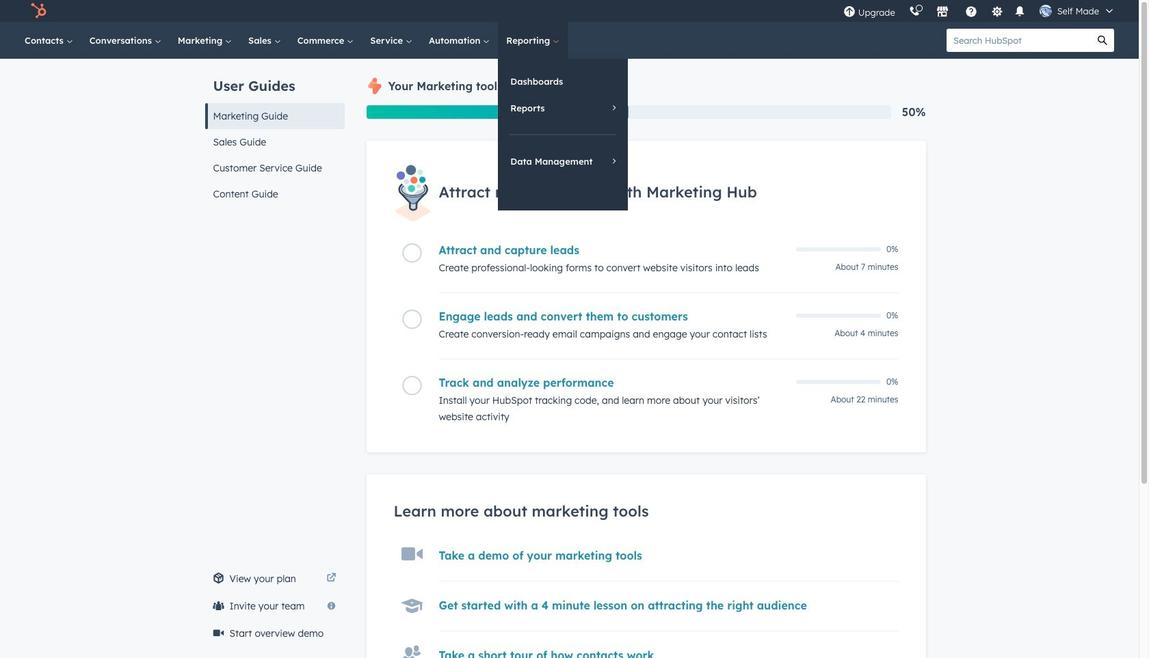Task type: describe. For each thing, give the bounding box(es) containing it.
link opens in a new window image
[[327, 571, 336, 588]]

ruby anderson image
[[1040, 5, 1052, 17]]

marketplaces image
[[936, 6, 949, 18]]

link opens in a new window image
[[327, 574, 336, 584]]



Task type: vqa. For each thing, say whether or not it's contained in the screenshot.
menu
yes



Task type: locate. For each thing, give the bounding box(es) containing it.
user guides element
[[205, 59, 344, 207]]

reporting menu
[[498, 59, 628, 211]]

progress bar
[[366, 105, 629, 119]]

Search HubSpot search field
[[947, 29, 1091, 52]]

menu
[[836, 0, 1122, 22]]



